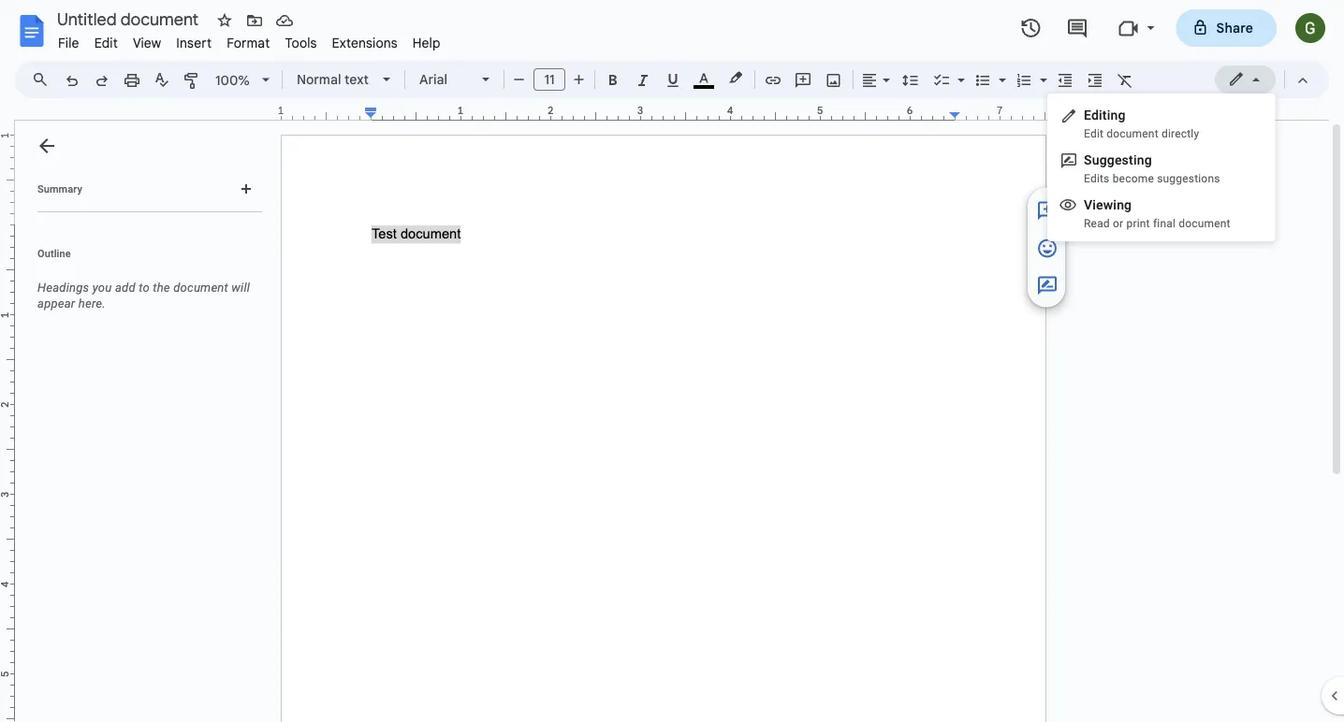 Task type: vqa. For each thing, say whether or not it's contained in the screenshot.
"Mode and view" toolbar
yes



Task type: describe. For each thing, give the bounding box(es) containing it.
right margin image
[[950, 106, 1045, 120]]

menu containing e
[[1048, 94, 1276, 242]]

directly
[[1162, 127, 1200, 140]]

Star checkbox
[[212, 7, 238, 34]]

appear
[[37, 297, 75, 311]]

diting
[[1092, 107, 1126, 123]]

format
[[227, 35, 270, 51]]

add
[[115, 281, 136, 295]]

menu bar banner
[[0, 0, 1345, 723]]

format menu item
[[219, 32, 278, 54]]

insert image image
[[824, 66, 845, 93]]

become
[[1113, 172, 1155, 185]]

headings you add to the document will appear here.
[[37, 281, 250, 311]]

uggesting
[[1092, 152, 1153, 168]]

the
[[153, 281, 170, 295]]

add comment image
[[1037, 200, 1059, 222]]

headings
[[37, 281, 89, 295]]

Zoom field
[[208, 66, 278, 95]]

checklist menu image
[[953, 67, 965, 74]]

arial option
[[420, 66, 471, 93]]

here.
[[78, 297, 106, 311]]

top margin image
[[0, 136, 14, 230]]

share button
[[1177, 9, 1277, 47]]

main toolbar
[[55, 0, 1194, 532]]

final
[[1154, 217, 1176, 230]]

insert
[[176, 35, 212, 51]]

edit inside menu item
[[94, 35, 118, 51]]

e diting edit document directly
[[1084, 107, 1200, 140]]

Font size text field
[[535, 68, 565, 91]]

help menu item
[[405, 32, 448, 54]]

arial
[[420, 71, 448, 88]]

edit inside the e diting edit document directly
[[1084, 127, 1104, 140]]

v iewing read or print final document
[[1084, 197, 1231, 230]]

document inside headings you add to the document will appear here.
[[173, 281, 228, 295]]

summary
[[37, 183, 82, 195]]

text color image
[[694, 66, 714, 89]]

summary heading
[[37, 182, 82, 197]]

Rename text field
[[51, 7, 210, 30]]

file
[[58, 35, 79, 51]]

menu bar inside menu bar banner
[[51, 24, 448, 55]]

to
[[139, 281, 150, 295]]

help
[[413, 35, 441, 51]]



Task type: locate. For each thing, give the bounding box(es) containing it.
e
[[1084, 107, 1092, 123]]

Menus field
[[23, 66, 65, 93]]

tools
[[285, 35, 317, 51]]

menu bar
[[51, 24, 448, 55]]

print
[[1127, 217, 1151, 230]]

document outline element
[[15, 121, 270, 723]]

edit down e
[[1084, 127, 1104, 140]]

0 vertical spatial document
[[1107, 127, 1159, 140]]

normal
[[297, 71, 341, 88]]

v
[[1084, 197, 1093, 213]]

application containing share
[[0, 0, 1345, 723]]

insert menu item
[[169, 32, 219, 54]]

text
[[345, 71, 369, 88]]

outline
[[37, 248, 71, 259]]

2 vertical spatial document
[[173, 281, 228, 295]]

edits
[[1084, 172, 1110, 185]]

file menu item
[[51, 32, 87, 54]]

normal text
[[297, 71, 369, 88]]

mode and view toolbar
[[1215, 61, 1318, 98]]

align image
[[860, 66, 881, 93]]

tools menu item
[[278, 32, 325, 54]]

add emoji reaction image
[[1037, 237, 1059, 260]]

1 horizontal spatial edit
[[1084, 127, 1104, 140]]

left margin image
[[282, 106, 376, 120]]

edit menu item
[[87, 32, 125, 54]]

s uggesting edits become suggestions
[[1084, 152, 1221, 185]]

0 horizontal spatial document
[[173, 281, 228, 295]]

view menu item
[[125, 32, 169, 54]]

share
[[1217, 20, 1254, 36]]

read
[[1084, 217, 1110, 230]]

view
[[133, 35, 161, 51]]

line & paragraph spacing image
[[900, 66, 922, 93]]

edit
[[94, 35, 118, 51], [1084, 127, 1104, 140]]

you
[[92, 281, 112, 295]]

0 vertical spatial edit
[[94, 35, 118, 51]]

document inside v iewing read or print final document
[[1179, 217, 1231, 230]]

edit down rename text field
[[94, 35, 118, 51]]

1 horizontal spatial document
[[1107, 127, 1159, 140]]

outline heading
[[15, 246, 270, 272]]

document inside the e diting edit document directly
[[1107, 127, 1159, 140]]

document right the
[[173, 281, 228, 295]]

extensions menu item
[[325, 32, 405, 54]]

or
[[1113, 217, 1124, 230]]

menu bar containing file
[[51, 24, 448, 55]]

iewing
[[1093, 197, 1132, 213]]

highlight color image
[[726, 66, 746, 89]]

suggest edits image
[[1037, 275, 1059, 297]]

bulleted list menu image
[[994, 67, 1007, 74]]

1
[[278, 104, 284, 117]]

menu
[[1048, 94, 1276, 242]]

0 horizontal spatial edit
[[94, 35, 118, 51]]

2 horizontal spatial document
[[1179, 217, 1231, 230]]

suggestions
[[1158, 172, 1221, 185]]

application
[[0, 0, 1345, 723]]

1 vertical spatial document
[[1179, 217, 1231, 230]]

Zoom text field
[[211, 67, 256, 94]]

styles list. normal text selected. option
[[297, 66, 372, 93]]

document
[[1107, 127, 1159, 140], [1179, 217, 1231, 230], [173, 281, 228, 295]]

Font size field
[[534, 68, 573, 92]]

extensions
[[332, 35, 398, 51]]

document up the uggesting
[[1107, 127, 1159, 140]]

s
[[1084, 152, 1092, 168]]

document right final
[[1179, 217, 1231, 230]]

will
[[232, 281, 250, 295]]

1 vertical spatial edit
[[1084, 127, 1104, 140]]



